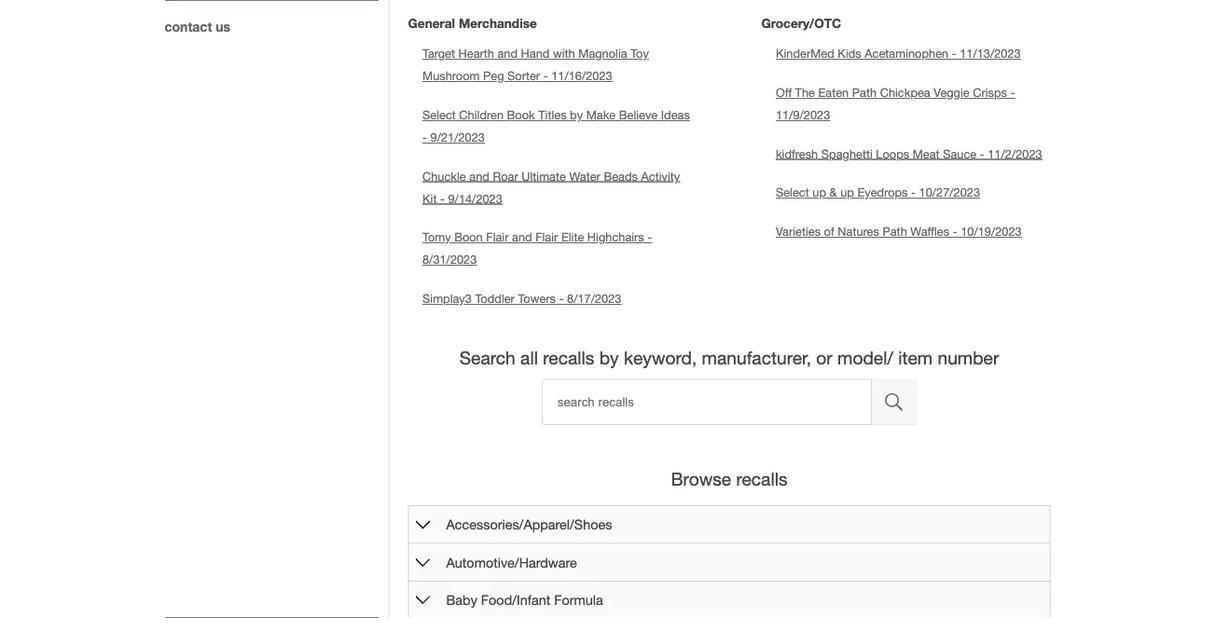 Task type: vqa. For each thing, say whether or not it's contained in the screenshot.
middle the from
no



Task type: describe. For each thing, give the bounding box(es) containing it.
search recalls text field
[[542, 379, 872, 425]]

accessories/apparel/shoes
[[447, 517, 612, 533]]

contact
[[165, 19, 212, 34]]

roar
[[493, 169, 519, 183]]

baby food/infant formula link
[[447, 593, 604, 608]]

- right waffles
[[953, 225, 958, 238]]

chuckle and roar ultimate water beads activity kit - 9/14/2023 link
[[423, 169, 680, 205]]

0 vertical spatial recalls
[[543, 347, 595, 368]]

believe
[[619, 108, 658, 122]]

sorter
[[508, 69, 540, 83]]

tomy boon flair and flair elite highchairs - 8/31/2023 link
[[423, 231, 653, 267]]

kidfresh
[[776, 147, 819, 160]]

2 flair from the left
[[536, 231, 558, 244]]

browse
[[671, 468, 732, 489]]

item
[[899, 347, 933, 368]]

path for chickpea
[[853, 86, 877, 99]]

select for select up & up eyedrops - 10/27/2023
[[776, 186, 810, 199]]

kindermed kids acetaminophen - 11/13/2023 link
[[776, 47, 1022, 60]]

1 vertical spatial recalls
[[737, 468, 788, 489]]

- right eyedrops
[[912, 186, 916, 199]]

select children book titles by make believe ideas - 9/21/2023 link
[[423, 108, 690, 144]]

search all recalls by keyword, manufacturer, or model/ item number
[[460, 347, 1000, 368]]

peg
[[483, 69, 504, 83]]

off the eaten path chickpea veggie crisps - 11/9/2023 link
[[776, 86, 1016, 122]]

boon
[[455, 231, 483, 244]]

veggie
[[934, 86, 970, 99]]

kindermed kids acetaminophen - 11/13/2023
[[776, 47, 1022, 60]]

with
[[553, 47, 575, 60]]

water
[[570, 169, 601, 183]]

select for select children book titles by make believe ideas - 9/21/2023
[[423, 108, 456, 122]]

the
[[796, 86, 816, 99]]

simplay3
[[423, 292, 472, 305]]

contact us link
[[165, 19, 231, 34]]

varieties of natures path waffles - 10/19/2023
[[776, 225, 1022, 238]]

circle arrow e image for automotive/hardware
[[416, 556, 431, 570]]

chuckle
[[423, 169, 466, 183]]

natures
[[838, 225, 880, 238]]

search
[[460, 347, 516, 368]]

select up & up eyedrops - 10/27/2023
[[776, 186, 981, 199]]

hand
[[521, 47, 550, 60]]

1 vertical spatial by
[[600, 347, 619, 368]]

hearth
[[459, 47, 495, 60]]

- inside chuckle and roar ultimate water beads activity kit - 9/14/2023
[[440, 192, 445, 205]]

- right sauce
[[981, 147, 985, 160]]

select up & up eyedrops - 10/27/2023 link
[[776, 186, 981, 199]]

- left 11/13/2023
[[952, 47, 957, 60]]

- inside tomy boon flair and flair elite highchairs - 8/31/2023
[[648, 231, 653, 244]]

chickpea
[[881, 86, 931, 99]]

beads
[[604, 169, 638, 183]]

titles
[[539, 108, 567, 122]]

1 flair from the left
[[486, 231, 509, 244]]

book
[[507, 108, 535, 122]]

baby
[[447, 593, 478, 608]]

and inside tomy boon flair and flair elite highchairs - 8/31/2023
[[512, 231, 532, 244]]

9/14/2023
[[448, 192, 503, 205]]

9/21/2023
[[431, 130, 485, 144]]

chuckle and roar ultimate water beads activity kit - 9/14/2023
[[423, 169, 680, 205]]

circle arrow e image for baby food/infant formula
[[416, 593, 431, 608]]

toddler
[[475, 292, 515, 305]]

11/9/2023
[[776, 108, 831, 122]]

make
[[587, 108, 616, 122]]

automotive/hardware
[[447, 555, 577, 570]]

browse recalls
[[671, 468, 788, 489]]

eyedrops
[[858, 186, 908, 199]]

automotive/hardware link
[[447, 555, 577, 570]]

- inside the off the eaten path chickpea veggie crisps - 11/9/2023
[[1011, 86, 1016, 99]]

kindermed
[[776, 47, 835, 60]]

acetaminophen
[[865, 47, 949, 60]]

off
[[776, 86, 792, 99]]

kidfresh spaghetti loops meat sauce - 11/2/2023
[[776, 147, 1043, 160]]

target hearth and hand with magnolia toy mushroom peg sorter - 11/16/2023 link
[[423, 47, 649, 83]]

&
[[830, 186, 838, 199]]

general
[[408, 15, 455, 30]]



Task type: locate. For each thing, give the bounding box(es) containing it.
and up 9/14/2023
[[470, 169, 490, 183]]

path left waffles
[[883, 225, 908, 238]]

tomy
[[423, 231, 451, 244]]

0 vertical spatial select
[[423, 108, 456, 122]]

and
[[498, 47, 518, 60], [470, 169, 490, 183], [512, 231, 532, 244]]

kit
[[423, 192, 437, 205]]

crisps
[[974, 86, 1008, 99]]

1 horizontal spatial recalls
[[737, 468, 788, 489]]

0 horizontal spatial path
[[853, 86, 877, 99]]

circle arrow e image left baby
[[416, 593, 431, 608]]

number
[[938, 347, 1000, 368]]

0 vertical spatial circle arrow e image
[[416, 556, 431, 570]]

and inside target hearth and hand with magnolia toy mushroom peg sorter - 11/16/2023
[[498, 47, 518, 60]]

select up 9/21/2023
[[423, 108, 456, 122]]

food/infant
[[481, 593, 551, 608]]

accessories/apparel/shoes link
[[447, 517, 612, 533]]

loops
[[877, 147, 910, 160]]

0 horizontal spatial by
[[570, 108, 583, 122]]

recalls right browse
[[737, 468, 788, 489]]

by right titles
[[570, 108, 583, 122]]

formula
[[555, 593, 604, 608]]

0 horizontal spatial recalls
[[543, 347, 595, 368]]

by left keyword,
[[600, 347, 619, 368]]

path right eaten
[[853, 86, 877, 99]]

0 horizontal spatial up
[[813, 186, 827, 199]]

manufacturer,
[[702, 347, 812, 368]]

1 horizontal spatial up
[[841, 186, 855, 199]]

ideas
[[661, 108, 690, 122]]

select inside select children book titles by make believe ideas - 9/21/2023
[[423, 108, 456, 122]]

1 up from the left
[[813, 186, 827, 199]]

kids
[[838, 47, 862, 60]]

- left 9/21/2023
[[423, 130, 427, 144]]

target
[[423, 47, 455, 60]]

- right highchairs
[[648, 231, 653, 244]]

varieties
[[776, 225, 821, 238]]

sauce
[[944, 147, 977, 160]]

8/17/2023
[[567, 292, 622, 305]]

children
[[459, 108, 504, 122]]

None image field
[[872, 379, 918, 425]]

of
[[825, 225, 835, 238]]

0 vertical spatial and
[[498, 47, 518, 60]]

circle arrow e image
[[416, 518, 431, 533]]

10/19/2023
[[961, 225, 1022, 238]]

flair left the elite at the left top of the page
[[536, 231, 558, 244]]

select children book titles by make believe ideas - 9/21/2023
[[423, 108, 690, 144]]

1 vertical spatial and
[[470, 169, 490, 183]]

toy
[[631, 47, 649, 60]]

0 horizontal spatial select
[[423, 108, 456, 122]]

path inside the off the eaten path chickpea veggie crisps - 11/9/2023
[[853, 86, 877, 99]]

and left the elite at the left top of the page
[[512, 231, 532, 244]]

up
[[813, 186, 827, 199], [841, 186, 855, 199]]

1 horizontal spatial by
[[600, 347, 619, 368]]

10/27/2023
[[920, 186, 981, 199]]

or
[[817, 347, 833, 368]]

tomy boon flair and flair elite highchairs - 8/31/2023
[[423, 231, 653, 267]]

circle arrow e image
[[416, 556, 431, 570], [416, 593, 431, 608]]

merchandise
[[459, 15, 537, 30]]

waffles
[[911, 225, 950, 238]]

mushroom
[[423, 69, 480, 83]]

- right sorter
[[544, 69, 548, 83]]

by inside select children book titles by make believe ideas - 9/21/2023
[[570, 108, 583, 122]]

meat
[[913, 147, 940, 160]]

- right crisps
[[1011, 86, 1016, 99]]

1 horizontal spatial flair
[[536, 231, 558, 244]]

1 vertical spatial path
[[883, 225, 908, 238]]

up right &
[[841, 186, 855, 199]]

select
[[423, 108, 456, 122], [776, 186, 810, 199]]

11/13/2023
[[960, 47, 1022, 60]]

1 circle arrow e image from the top
[[416, 556, 431, 570]]

11/2/2023
[[989, 147, 1043, 160]]

0 horizontal spatial flair
[[486, 231, 509, 244]]

1 vertical spatial circle arrow e image
[[416, 593, 431, 608]]

keyword,
[[624, 347, 697, 368]]

8/31/2023
[[423, 253, 477, 267]]

model/
[[838, 347, 894, 368]]

flair right the boon
[[486, 231, 509, 244]]

recalls
[[543, 347, 595, 368], [737, 468, 788, 489]]

spaghetti
[[822, 147, 873, 160]]

0 vertical spatial by
[[570, 108, 583, 122]]

circle arrow e image down circle arrow e icon
[[416, 556, 431, 570]]

- inside target hearth and hand with magnolia toy mushroom peg sorter - 11/16/2023
[[544, 69, 548, 83]]

1 horizontal spatial select
[[776, 186, 810, 199]]

and up peg
[[498, 47, 518, 60]]

- right the kit
[[440, 192, 445, 205]]

11/16/2023
[[552, 69, 613, 83]]

grocery/otc
[[762, 15, 842, 30]]

- inside select children book titles by make believe ideas - 9/21/2023
[[423, 130, 427, 144]]

2 up from the left
[[841, 186, 855, 199]]

simplay3 toddler towers - 8/17/2023
[[423, 292, 622, 305]]

ultimate
[[522, 169, 566, 183]]

all
[[521, 347, 538, 368]]

us
[[216, 19, 231, 34]]

2 circle arrow e image from the top
[[416, 593, 431, 608]]

off the eaten path chickpea veggie crisps - 11/9/2023
[[776, 86, 1016, 122]]

magnolia
[[579, 47, 628, 60]]

1 horizontal spatial path
[[883, 225, 908, 238]]

2 vertical spatial and
[[512, 231, 532, 244]]

select down kidfresh
[[776, 186, 810, 199]]

eaten
[[819, 86, 849, 99]]

kidfresh spaghetti loops meat sauce - 11/2/2023 link
[[776, 147, 1043, 160]]

- right towers
[[559, 292, 564, 305]]

general merchandise
[[408, 15, 537, 30]]

1 vertical spatial select
[[776, 186, 810, 199]]

elite
[[562, 231, 584, 244]]

flair
[[486, 231, 509, 244], [536, 231, 558, 244]]

varieties of natures path waffles - 10/19/2023 link
[[776, 225, 1022, 238]]

target hearth and hand with magnolia toy mushroom peg sorter - 11/16/2023
[[423, 47, 649, 83]]

0 vertical spatial path
[[853, 86, 877, 99]]

contact us
[[165, 19, 231, 34]]

path for waffles
[[883, 225, 908, 238]]

up left &
[[813, 186, 827, 199]]

towers
[[518, 292, 556, 305]]

simplay3 toddler towers - 8/17/2023 link
[[423, 292, 622, 305]]

activity
[[642, 169, 680, 183]]

path
[[853, 86, 877, 99], [883, 225, 908, 238]]

and inside chuckle and roar ultimate water beads activity kit - 9/14/2023
[[470, 169, 490, 183]]

highchairs
[[588, 231, 645, 244]]

baby food/infant formula
[[447, 593, 604, 608]]

recalls right all
[[543, 347, 595, 368]]



